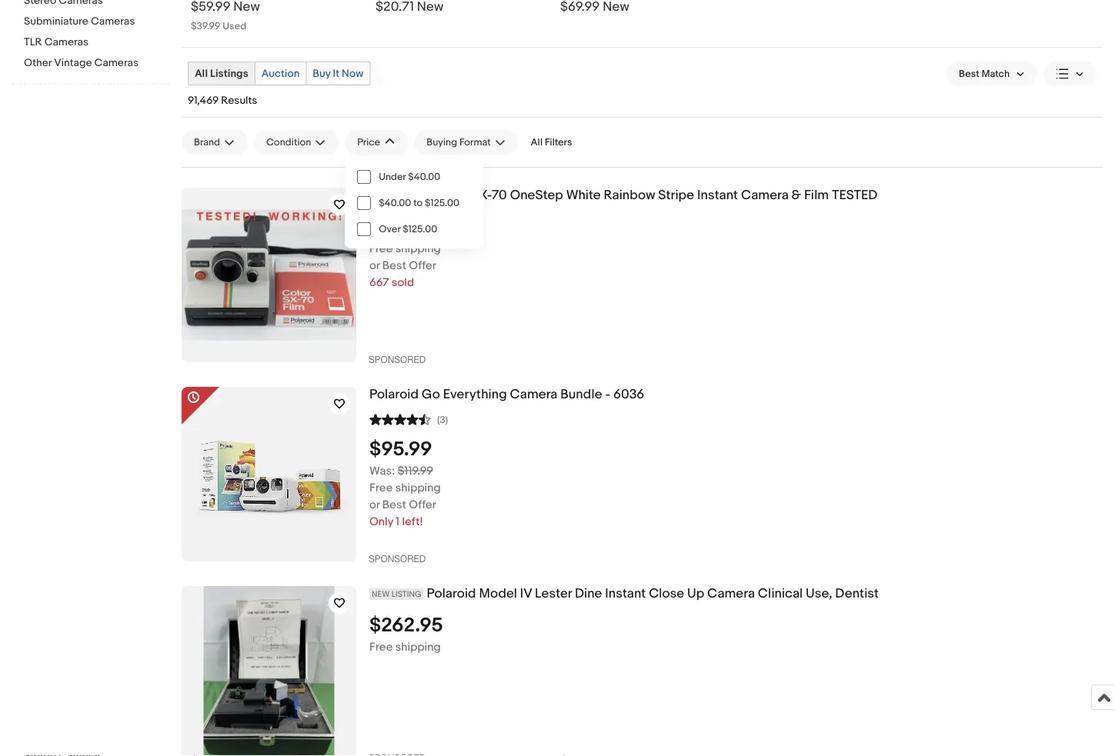 Task type: locate. For each thing, give the bounding box(es) containing it.
price button
[[345, 130, 408, 155]]

cameras up 'tlr cameras' link
[[91, 15, 135, 28]]

0 horizontal spatial all
[[195, 67, 208, 80]]

offer up left!
[[409, 498, 436, 512]]

1 vertical spatial sponsored
[[369, 553, 426, 564]]

-
[[605, 387, 610, 403]]

1 vertical spatial vintage
[[369, 187, 416, 204]]

all listings
[[195, 67, 248, 80]]

$39.99
[[191, 20, 220, 32]]

polaroid model iv lester dine instant close up camera clinical use, dentist image
[[203, 586, 335, 757]]

1 best from the top
[[382, 258, 406, 272]]

$40.00 to $125.00
[[379, 197, 459, 209]]

1 or from the top
[[369, 258, 380, 272]]

free down over
[[369, 242, 393, 255]]

all left "filters"
[[531, 136, 543, 148]]

offer
[[409, 258, 436, 272], [409, 498, 436, 512]]

subminiature
[[24, 15, 88, 28]]

$125.00 right to
[[425, 197, 459, 209]]

or up 667
[[369, 258, 380, 272]]

2 best from the top
[[382, 498, 406, 512]]

cameras down 'tlr cameras' link
[[94, 57, 139, 70]]

over $125.00
[[379, 223, 437, 235]]

vintage
[[54, 57, 92, 70], [369, 187, 416, 204]]

shipping
[[395, 242, 441, 255], [395, 481, 441, 495], [395, 640, 441, 654]]

3 shipping from the top
[[395, 640, 441, 654]]

2 vertical spatial camera
[[707, 586, 755, 602]]

1 vertical spatial or
[[369, 498, 380, 512]]

1 sponsored from the top
[[369, 354, 426, 365]]

$40.00
[[408, 171, 441, 183], [379, 197, 411, 209]]

instant right the stripe at the top right of page
[[697, 187, 738, 204]]

0 vertical spatial vintage
[[54, 57, 92, 70]]

camera left &
[[741, 187, 789, 204]]

sponsored
[[369, 354, 426, 365], [369, 553, 426, 564]]

2 vertical spatial free
[[369, 640, 393, 654]]

tap to watch item - vintage polaroid sx-70 onestep white rainbow stripe instant camera & film tested image
[[329, 194, 350, 216]]

camera left bundle
[[510, 387, 558, 403]]

$262.95 free shipping
[[369, 614, 443, 654]]

2 vertical spatial cameras
[[94, 57, 139, 70]]

or inside $95.99 was: $119.99 free shipping or best offer only 1 left!
[[369, 498, 380, 512]]

sponsored down 1
[[369, 553, 426, 564]]

$40.00 left to
[[379, 197, 411, 209]]

polaroid go everything camera bundle - 6036 image
[[182, 387, 356, 562]]

all
[[195, 67, 208, 80], [531, 136, 543, 148]]

camera inside polaroid go everything camera bundle - 6036 link
[[510, 387, 558, 403]]

listings
[[210, 67, 248, 80]]

0 vertical spatial instant
[[697, 187, 738, 204]]

other
[[24, 57, 52, 70]]

$125.00 down the $40.00 to $125.00
[[403, 223, 437, 235]]

1 shipping from the top
[[395, 242, 441, 255]]

0 horizontal spatial instant
[[605, 586, 646, 602]]

auction
[[262, 67, 300, 80]]

polaroid go everything camera bundle - 6036
[[369, 387, 644, 403]]

polaroid
[[419, 187, 468, 204], [369, 387, 419, 403], [427, 586, 476, 602]]

rainbow
[[604, 187, 655, 204]]

other vintage cameras link
[[24, 57, 170, 71]]

or
[[369, 258, 380, 272], [369, 498, 380, 512]]

1 vertical spatial cameras
[[44, 36, 89, 49]]

cameras down subminiature
[[44, 36, 89, 49]]

1 vertical spatial $125.00
[[403, 223, 437, 235]]

camera
[[741, 187, 789, 204], [510, 387, 558, 403], [707, 586, 755, 602]]

sponsored up go
[[369, 354, 426, 365]]

1 vertical spatial $40.00
[[379, 197, 411, 209]]

0 vertical spatial all
[[195, 67, 208, 80]]

best
[[382, 258, 406, 272], [382, 498, 406, 512]]

lester
[[535, 586, 572, 602]]

1 vertical spatial shipping
[[395, 481, 441, 495]]

2 vertical spatial shipping
[[395, 640, 441, 654]]

free down "was:"
[[369, 481, 393, 495]]

shipping down $119.99
[[395, 481, 441, 495]]

(3) link
[[369, 412, 448, 426]]

$119.99
[[398, 464, 433, 478]]

offer up sold
[[409, 258, 436, 272]]

sponsored for polaroid
[[369, 553, 426, 564]]

polaroid up 4.5 out of 5 stars image at the left bottom of page
[[369, 387, 419, 403]]

sx-
[[471, 187, 492, 204]]

2 or from the top
[[369, 498, 380, 512]]

or up only
[[369, 498, 380, 512]]

used
[[223, 20, 246, 32]]

1 offer from the top
[[409, 258, 436, 272]]

0 vertical spatial offer
[[409, 258, 436, 272]]

shipping down $262.95
[[395, 640, 441, 654]]

vintage inside vintage polaroid sx-70 onestep white rainbow stripe instant camera & film tested link
[[369, 187, 416, 204]]

91,469
[[188, 94, 219, 107]]

1 horizontal spatial instant
[[697, 187, 738, 204]]

shipping inside $98.99 free shipping or best offer 667 sold
[[395, 242, 441, 255]]

1 free from the top
[[369, 242, 393, 255]]

1 vertical spatial free
[[369, 481, 393, 495]]

0 vertical spatial shipping
[[395, 242, 441, 255]]

0 vertical spatial camera
[[741, 187, 789, 204]]

free inside $262.95 free shipping
[[369, 640, 393, 654]]

under $40.00 link
[[345, 164, 484, 190]]

best up sold
[[382, 258, 406, 272]]

0 vertical spatial sponsored
[[369, 354, 426, 365]]

free down $262.95
[[369, 640, 393, 654]]

subminiature cameras tlr cameras other vintage cameras
[[24, 15, 139, 70]]

sold
[[392, 275, 414, 289]]

91,469 results
[[188, 94, 257, 107]]

2 sponsored from the top
[[369, 553, 426, 564]]

4.5 out of 5 stars image
[[369, 412, 431, 426]]

cameras
[[91, 15, 135, 28], [44, 36, 89, 49], [94, 57, 139, 70]]

up
[[687, 586, 704, 602]]

shipping inside $262.95 free shipping
[[395, 640, 441, 654]]

best up 1
[[382, 498, 406, 512]]

go
[[422, 387, 440, 403]]

over
[[379, 223, 401, 235]]

tap to watch item - polaroid go everything camera bundle - 6036 image
[[329, 393, 350, 415]]

vintage polaroid sx-70 onestep white rainbow stripe instant camera & film tested link
[[369, 187, 1103, 204]]

new listing polaroid model iv lester dine instant close up camera clinical use, dentist
[[372, 586, 879, 602]]

$95.99 was: $119.99 free shipping or best offer only 1 left!
[[369, 438, 441, 529]]

shipping for $262.95
[[395, 640, 441, 654]]

1 vertical spatial instant
[[605, 586, 646, 602]]

all up 91,469
[[195, 67, 208, 80]]

1 horizontal spatial all
[[531, 136, 543, 148]]

0 vertical spatial or
[[369, 258, 380, 272]]

instant right dine
[[605, 586, 646, 602]]

free inside $98.99 free shipping or best offer 667 sold
[[369, 242, 393, 255]]

all inside button
[[531, 136, 543, 148]]

1 vertical spatial best
[[382, 498, 406, 512]]

&
[[792, 187, 801, 204]]

instant
[[697, 187, 738, 204], [605, 586, 646, 602]]

vintage down under on the top left of page
[[369, 187, 416, 204]]

over $125.00 link
[[345, 216, 484, 242]]

0 vertical spatial $125.00
[[425, 197, 459, 209]]

onestep
[[510, 187, 563, 204]]

shipping down over $125.00
[[395, 242, 441, 255]]

model
[[479, 586, 517, 602]]

all for all filters
[[531, 136, 543, 148]]

0 vertical spatial cameras
[[91, 15, 135, 28]]

0 vertical spatial polaroid
[[419, 187, 468, 204]]

6036
[[613, 387, 644, 403]]

$125.00
[[425, 197, 459, 209], [403, 223, 437, 235]]

667
[[369, 275, 389, 289]]

1 vertical spatial all
[[531, 136, 543, 148]]

$95.99
[[369, 438, 432, 462]]

free
[[369, 242, 393, 255], [369, 481, 393, 495], [369, 640, 393, 654]]

subminiature cameras link
[[24, 15, 170, 30]]

bundle
[[561, 387, 602, 403]]

polaroid right listing
[[427, 586, 476, 602]]

iv
[[520, 586, 532, 602]]

stripe
[[658, 187, 694, 204]]

shipping inside $95.99 was: $119.99 free shipping or best offer only 1 left!
[[395, 481, 441, 495]]

close
[[649, 586, 684, 602]]

$98.99 free shipping or best offer 667 sold
[[369, 215, 441, 289]]

polaroid left sx-
[[419, 187, 468, 204]]

0 vertical spatial free
[[369, 242, 393, 255]]

1 vertical spatial offer
[[409, 498, 436, 512]]

0 vertical spatial best
[[382, 258, 406, 272]]

free for $98.99
[[369, 242, 393, 255]]

$40.00 up the $40.00 to $125.00
[[408, 171, 441, 183]]

vintage polaroid sx-70 onestep white rainbow stripe instant camera & film tested
[[369, 187, 878, 204]]

buy it now
[[313, 67, 364, 80]]

best inside $95.99 was: $119.99 free shipping or best offer only 1 left!
[[382, 498, 406, 512]]

1 vertical spatial camera
[[510, 387, 558, 403]]

0 horizontal spatial vintage
[[54, 57, 92, 70]]

70
[[492, 187, 507, 204]]

new
[[372, 590, 390, 600]]

under $40.00
[[379, 171, 441, 183]]

$125.00 inside $40.00 to $125.00 link
[[425, 197, 459, 209]]

2 vertical spatial polaroid
[[427, 586, 476, 602]]

buy
[[313, 67, 331, 80]]

vintage down 'tlr cameras' link
[[54, 57, 92, 70]]

camera right up
[[707, 586, 755, 602]]

1 horizontal spatial vintage
[[369, 187, 416, 204]]

$39.99 used
[[191, 20, 246, 32]]

2 offer from the top
[[409, 498, 436, 512]]

3 free from the top
[[369, 640, 393, 654]]

under
[[379, 171, 406, 183]]

2 free from the top
[[369, 481, 393, 495]]

2 shipping from the top
[[395, 481, 441, 495]]



Task type: describe. For each thing, give the bounding box(es) containing it.
camera inside vintage polaroid sx-70 onestep white rainbow stripe instant camera & film tested link
[[741, 187, 789, 204]]

to
[[414, 197, 423, 209]]

best inside $98.99 free shipping or best offer 667 sold
[[382, 258, 406, 272]]

$40.00 to $125.00 link
[[345, 190, 484, 216]]

vintage polaroid sx-70 onestep white rainbow stripe instant camera & film tested image
[[182, 210, 356, 341]]

or inside $98.99 free shipping or best offer 667 sold
[[369, 258, 380, 272]]

polaroid go everything camera bundle - 6036 link
[[369, 387, 1103, 403]]

offer inside $98.99 free shipping or best offer 667 sold
[[409, 258, 436, 272]]

was:
[[369, 464, 395, 478]]

left!
[[402, 515, 423, 529]]

all filters
[[531, 136, 572, 148]]

free for $262.95
[[369, 640, 393, 654]]

all listings link
[[189, 62, 255, 85]]

tlr
[[24, 36, 42, 49]]

free inside $95.99 was: $119.99 free shipping or best offer only 1 left!
[[369, 481, 393, 495]]

film
[[804, 187, 829, 204]]

1 vertical spatial polaroid
[[369, 387, 419, 403]]

white
[[566, 187, 601, 204]]

1
[[396, 515, 400, 529]]

everything
[[443, 387, 507, 403]]

auction link
[[255, 62, 306, 85]]

dine
[[575, 586, 602, 602]]

all for all listings
[[195, 67, 208, 80]]

price
[[357, 136, 380, 148]]

clinical
[[758, 586, 803, 602]]

listing
[[392, 590, 421, 600]]

$262.95
[[369, 614, 443, 638]]

tap to watch item - polaroid model iv lester dine instant close up camera clinical use, dentist image
[[329, 593, 350, 614]]

only
[[369, 515, 393, 529]]

offer inside $95.99 was: $119.99 free shipping or best offer only 1 left!
[[409, 498, 436, 512]]

(3)
[[437, 414, 448, 426]]

dentist
[[835, 586, 879, 602]]

filters
[[545, 136, 572, 148]]

use,
[[806, 586, 832, 602]]

0 vertical spatial $40.00
[[408, 171, 441, 183]]

vintage inside subminiature cameras tlr cameras other vintage cameras
[[54, 57, 92, 70]]

it
[[333, 67, 339, 80]]

now
[[342, 67, 364, 80]]

shipping for $98.99
[[395, 242, 441, 255]]

$125.00 inside over $125.00 link
[[403, 223, 437, 235]]

tested
[[832, 187, 878, 204]]

tlr cameras link
[[24, 36, 170, 50]]

results
[[221, 94, 257, 107]]

buy it now link
[[307, 62, 370, 85]]

sponsored for vintage
[[369, 354, 426, 365]]

all filters button
[[525, 130, 578, 154]]

$98.99
[[369, 215, 433, 239]]



Task type: vqa. For each thing, say whether or not it's contained in the screenshot.
full
no



